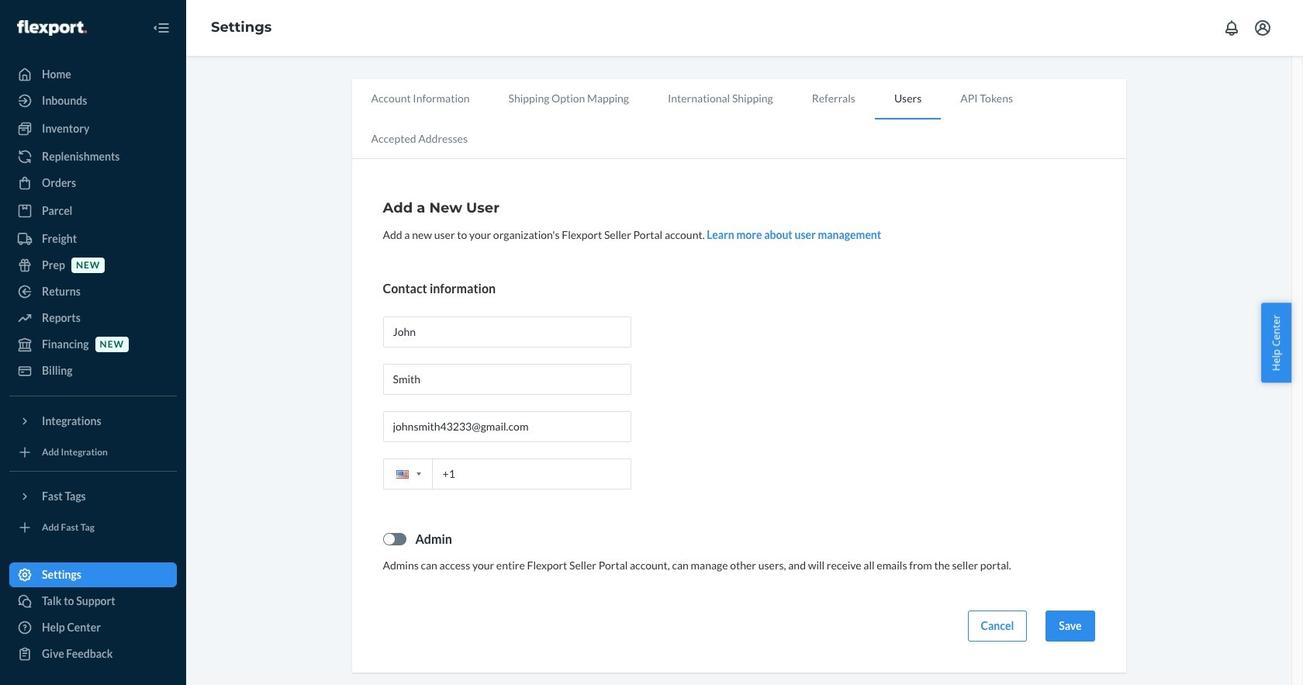 Task type: describe. For each thing, give the bounding box(es) containing it.
Last Name text field
[[383, 364, 631, 395]]

open account menu image
[[1254, 19, 1272, 37]]

open notifications image
[[1223, 19, 1241, 37]]

Email text field
[[383, 411, 631, 442]]

First Name text field
[[383, 316, 631, 347]]



Task type: vqa. For each thing, say whether or not it's contained in the screenshot.
Fast Tags to the bottom
no



Task type: locate. For each thing, give the bounding box(es) containing it.
1 (702) 123-4567 telephone field
[[383, 458, 631, 489]]

united states: + 1 image
[[416, 473, 421, 476]]

tab
[[352, 79, 489, 118], [489, 79, 649, 118], [649, 79, 793, 118], [793, 79, 875, 118], [875, 79, 941, 119], [941, 79, 1033, 118], [352, 119, 487, 158]]

tab list
[[352, 79, 1126, 159]]

flexport logo image
[[17, 20, 87, 35]]

close navigation image
[[152, 19, 171, 37]]



